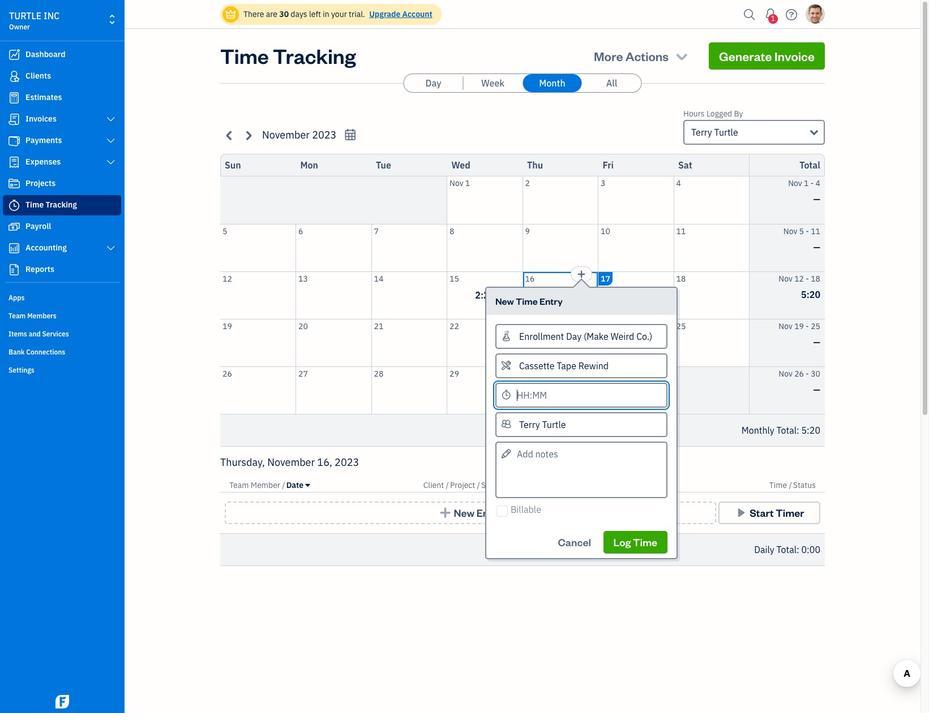 Task type: describe. For each thing, give the bounding box(es) containing it.
18 inside "nov 12 - 18 5:20"
[[811, 274, 820, 284]]

entry inside button
[[476, 507, 502, 520]]

3 button
[[598, 177, 673, 224]]

daily total : 0:00
[[754, 545, 820, 556]]

search image
[[741, 6, 759, 23]]

apps link
[[3, 289, 121, 306]]

terry turtle
[[691, 127, 738, 138]]

11 inside button
[[676, 226, 686, 236]]

22 button
[[447, 320, 522, 367]]

note link
[[513, 481, 531, 491]]

26 inside the 'nov 26 - 30 —'
[[794, 369, 804, 379]]

30 inside button
[[525, 369, 535, 379]]

dashboard image
[[7, 49, 21, 61]]

4 button
[[674, 177, 749, 224]]

6
[[298, 226, 303, 236]]

project
[[450, 481, 475, 491]]

invoice
[[774, 48, 815, 64]]

november 2023
[[262, 129, 336, 142]]

Add a service text field
[[496, 355, 666, 377]]

1 button
[[761, 3, 780, 25]]

there are 30 days left in your trial. upgrade account
[[243, 9, 432, 19]]

3 / from the left
[[477, 481, 480, 491]]

12 inside button
[[222, 274, 232, 284]]

cancel button
[[548, 532, 601, 554]]

turtle
[[714, 127, 738, 138]]

apps
[[8, 294, 25, 302]]

clients
[[25, 71, 51, 81]]

all link
[[582, 74, 641, 92]]

service link
[[481, 481, 509, 491]]

new for new entry
[[454, 507, 474, 520]]

17
[[601, 274, 610, 284]]

nov for nov 1
[[450, 178, 463, 189]]

19 inside nov 19 - 25 —
[[794, 321, 804, 331]]

add a time entry image
[[577, 268, 586, 281]]

hours
[[683, 109, 705, 119]]

project image
[[7, 178, 21, 190]]

thursday, november 16, 2023
[[220, 456, 359, 469]]

Add notes text field
[[495, 442, 667, 498]]

- for nov 12 - 18 5:20
[[806, 274, 809, 284]]

9 button
[[523, 224, 598, 271]]

29
[[450, 369, 459, 379]]

5 button
[[220, 224, 296, 271]]

date
[[286, 481, 304, 491]]

5 inside button
[[222, 226, 227, 236]]

choose a date image
[[344, 129, 357, 142]]

nov 5 - 11 —
[[783, 226, 820, 253]]

: for daily total
[[797, 545, 799, 556]]

owner
[[9, 23, 30, 31]]

log time button
[[603, 532, 667, 554]]

reports
[[25, 264, 54, 275]]

4 / from the left
[[509, 481, 512, 491]]

0 horizontal spatial 30
[[279, 9, 289, 19]]

chevron large down image for accounting
[[106, 244, 116, 253]]

settings link
[[3, 362, 121, 379]]

Duration text field
[[495, 383, 667, 408]]

18 button
[[674, 272, 749, 319]]

nov for nov 1 - 4 —
[[788, 178, 802, 189]]

2:20
[[475, 290, 494, 301]]

13
[[298, 274, 308, 284]]

- for nov 1 - 4 —
[[811, 178, 814, 189]]

Add a client or project text field
[[496, 325, 666, 348]]

21
[[374, 321, 383, 331]]

invoices
[[25, 114, 57, 124]]

upgrade account link
[[367, 9, 432, 19]]

- for nov 5 - 11 —
[[806, 226, 809, 236]]

in
[[323, 9, 329, 19]]

turtle inc owner
[[9, 10, 60, 31]]

date link
[[286, 481, 310, 491]]

payments link
[[3, 131, 121, 151]]

start timer
[[750, 507, 804, 520]]

nov for nov 19 - 25 —
[[779, 321, 793, 331]]

thu
[[527, 160, 543, 171]]

team members link
[[3, 307, 121, 324]]

20
[[298, 321, 308, 331]]

nov 19 - 25 —
[[779, 321, 820, 348]]

connections
[[26, 348, 65, 357]]

chevron large down image for expenses
[[106, 158, 116, 167]]

18 inside button
[[676, 274, 686, 284]]

more
[[594, 48, 623, 64]]

25 inside button
[[676, 321, 686, 331]]

nov for nov 26 - 30 —
[[779, 369, 793, 379]]

wed
[[452, 160, 470, 171]]

trial.
[[349, 9, 365, 19]]

month link
[[523, 74, 582, 92]]

team for team members
[[8, 312, 26, 320]]

next month image
[[242, 129, 255, 142]]

time inside main 'element'
[[25, 200, 44, 210]]

projects
[[25, 178, 56, 189]]

estimates link
[[3, 88, 121, 108]]

chevron large down image for payments
[[106, 136, 116, 146]]

— for nov 5 - 11 —
[[813, 241, 820, 253]]

total for daily total
[[776, 545, 797, 556]]

service
[[481, 481, 507, 491]]

time down there
[[220, 42, 269, 69]]

project link
[[450, 481, 477, 491]]

7
[[374, 226, 379, 236]]

items
[[8, 330, 27, 339]]

1 vertical spatial november
[[267, 456, 315, 469]]

- for nov 26 - 30 —
[[806, 369, 809, 379]]

0 vertical spatial entry
[[539, 295, 563, 307]]

20 button
[[296, 320, 371, 367]]

payroll link
[[3, 217, 121, 237]]

9
[[525, 226, 530, 236]]

13 button
[[296, 272, 371, 319]]

time down 16
[[516, 295, 538, 307]]

previous month image
[[223, 129, 236, 142]]

8
[[450, 226, 454, 236]]

payment image
[[7, 135, 21, 147]]

invoice image
[[7, 114, 21, 125]]

clients link
[[3, 66, 121, 87]]

report image
[[7, 264, 21, 276]]

are
[[266, 9, 277, 19]]

turtle
[[9, 10, 41, 22]]

2 button
[[523, 177, 598, 224]]

26 inside 26 button
[[222, 369, 232, 379]]

monthly
[[742, 425, 774, 437]]

expenses link
[[3, 152, 121, 173]]

22
[[450, 321, 459, 331]]

fri
[[603, 160, 614, 171]]

expenses
[[25, 157, 61, 167]]

— for nov 19 - 25 —
[[813, 337, 820, 348]]

members
[[27, 312, 57, 320]]

caretdown image
[[305, 481, 310, 490]]

new time entry
[[495, 295, 563, 307]]

terry
[[691, 127, 712, 138]]

2
[[525, 178, 530, 189]]

invoices link
[[3, 109, 121, 130]]

monthly total : 5:20
[[742, 425, 820, 437]]

21 button
[[372, 320, 447, 367]]

26 button
[[220, 367, 296, 414]]

nov for nov 5 - 11 —
[[783, 226, 797, 236]]

day link
[[404, 74, 463, 92]]



Task type: vqa. For each thing, say whether or not it's contained in the screenshot.
6
yes



Task type: locate. For each thing, give the bounding box(es) containing it.
0 horizontal spatial 25
[[676, 321, 686, 331]]

0 vertical spatial 5:20
[[801, 289, 820, 300]]

chevron large down image inside "accounting" link
[[106, 244, 116, 253]]

time / status
[[769, 481, 816, 491]]

daily
[[754, 545, 774, 556]]

/ left note link
[[509, 481, 512, 491]]

crown image
[[225, 8, 237, 20]]

1 horizontal spatial 1
[[771, 14, 775, 23]]

1 26 from the left
[[222, 369, 232, 379]]

1 chevron large down image from the top
[[106, 136, 116, 146]]

2023 right 16,
[[335, 456, 359, 469]]

0 horizontal spatial time tracking
[[25, 200, 77, 210]]

Add a team member text field
[[496, 414, 666, 436]]

0:00
[[801, 545, 820, 556]]

18 down 11 button in the top right of the page
[[676, 274, 686, 284]]

0 vertical spatial :
[[797, 425, 799, 437]]

24 button
[[598, 320, 673, 367]]

1 horizontal spatial team
[[229, 481, 249, 491]]

12 down 5 button
[[222, 274, 232, 284]]

team down thursday,
[[229, 481, 249, 491]]

0 horizontal spatial 1
[[465, 178, 470, 189]]

time tracking inside main 'element'
[[25, 200, 77, 210]]

: left '0:00'
[[797, 545, 799, 556]]

- inside nov 1 - 4 —
[[811, 178, 814, 189]]

new right plus image
[[454, 507, 474, 520]]

nov inside the 'nov 26 - 30 —'
[[779, 369, 793, 379]]

1 horizontal spatial time tracking
[[220, 42, 356, 69]]

more actions
[[594, 48, 669, 64]]

client image
[[7, 71, 21, 82]]

more actions button
[[584, 42, 700, 70]]

cancel
[[558, 536, 591, 549]]

2 horizontal spatial 30
[[811, 369, 820, 379]]

go to help image
[[782, 6, 801, 23]]

freshbooks image
[[53, 696, 71, 709]]

- inside nov 19 - 25 —
[[806, 321, 809, 331]]

log time
[[613, 536, 657, 549]]

0 vertical spatial team
[[8, 312, 26, 320]]

nov for nov 12 - 18 5:20
[[779, 274, 793, 284]]

30
[[279, 9, 289, 19], [525, 369, 535, 379], [811, 369, 820, 379]]

5:20 down the 'nov 26 - 30 —'
[[801, 425, 820, 437]]

0 vertical spatial total
[[800, 160, 820, 171]]

11 down 4 button
[[676, 226, 686, 236]]

timer
[[776, 507, 804, 520]]

3 — from the top
[[813, 337, 820, 348]]

18
[[676, 274, 686, 284], [811, 274, 820, 284]]

18 down nov 5 - 11 —
[[811, 274, 820, 284]]

nov down nov 1 - 4 —
[[783, 226, 797, 236]]

— inside nov 1 - 4 —
[[813, 194, 820, 205]]

- inside nov 5 - 11 —
[[806, 226, 809, 236]]

1 vertical spatial :
[[797, 545, 799, 556]]

payroll
[[25, 221, 51, 232]]

2 : from the top
[[797, 545, 799, 556]]

chevron large down image
[[106, 136, 116, 146], [106, 158, 116, 167], [106, 244, 116, 253]]

nov down "nov 12 - 18 5:20"
[[779, 321, 793, 331]]

0 horizontal spatial tracking
[[46, 200, 77, 210]]

1 horizontal spatial new
[[495, 295, 514, 307]]

8 button
[[447, 224, 522, 271]]

4 — from the top
[[813, 384, 820, 395]]

1 11 from the left
[[676, 226, 686, 236]]

0 horizontal spatial 12
[[222, 274, 232, 284]]

30 right are on the left of the page
[[279, 9, 289, 19]]

0 horizontal spatial 4
[[676, 178, 681, 189]]

nov inside button
[[450, 178, 463, 189]]

2 25 from the left
[[811, 321, 820, 331]]

3 chevron large down image from the top
[[106, 244, 116, 253]]

0 vertical spatial chevron large down image
[[106, 136, 116, 146]]

1 / from the left
[[282, 481, 285, 491]]

0 vertical spatial new
[[495, 295, 514, 307]]

2 chevron large down image from the top
[[106, 158, 116, 167]]

total right daily
[[776, 545, 797, 556]]

:
[[797, 425, 799, 437], [797, 545, 799, 556]]

time right the log
[[633, 536, 657, 549]]

1 horizontal spatial 11
[[811, 226, 820, 236]]

/ left service
[[477, 481, 480, 491]]

5
[[222, 226, 227, 236], [799, 226, 804, 236]]

2 18 from the left
[[811, 274, 820, 284]]

new inside button
[[454, 507, 474, 520]]

1 12 from the left
[[222, 274, 232, 284]]

1 vertical spatial new
[[454, 507, 474, 520]]

total right monthly on the right of page
[[776, 425, 797, 437]]

0 vertical spatial november
[[262, 129, 310, 142]]

28 button
[[372, 367, 447, 414]]

1 — from the top
[[813, 194, 820, 205]]

sun
[[225, 160, 241, 171]]

— up the 'nov 26 - 30 —'
[[813, 337, 820, 348]]

nov inside "nov 12 - 18 5:20"
[[779, 274, 793, 284]]

plus image
[[439, 508, 452, 519]]

— up monthly total : 5:20
[[813, 384, 820, 395]]

chevron large down image inside expenses link
[[106, 158, 116, 167]]

/ right client
[[446, 481, 449, 491]]

- inside "nov 12 - 18 5:20"
[[806, 274, 809, 284]]

11 down nov 1 - 4 —
[[811, 226, 820, 236]]

week link
[[463, 74, 522, 92]]

1 inside nov 1 - 4 —
[[804, 178, 809, 189]]

1 vertical spatial time tracking
[[25, 200, 77, 210]]

account
[[402, 9, 432, 19]]

2 / from the left
[[446, 481, 449, 491]]

1 18 from the left
[[676, 274, 686, 284]]

client
[[423, 481, 444, 491]]

12 inside "nov 12 - 18 5:20"
[[794, 274, 804, 284]]

1 vertical spatial 2023
[[335, 456, 359, 469]]

sat
[[678, 160, 692, 171]]

time right the timer icon
[[25, 200, 44, 210]]

1 horizontal spatial 19
[[794, 321, 804, 331]]

time link
[[769, 481, 789, 491]]

1 horizontal spatial 18
[[811, 274, 820, 284]]

services
[[42, 330, 69, 339]]

nov inside nov 5 - 11 —
[[783, 226, 797, 236]]

tracking inside main 'element'
[[46, 200, 77, 210]]

3:00
[[626, 290, 646, 301]]

25 down 18 button
[[676, 321, 686, 331]]

time left status link
[[769, 481, 787, 491]]

25 inside nov 19 - 25 —
[[811, 321, 820, 331]]

1 for nov 1
[[465, 178, 470, 189]]

new for new time entry
[[495, 295, 514, 307]]

november right next month image
[[262, 129, 310, 142]]

new entry
[[454, 507, 502, 520]]

0 horizontal spatial entry
[[476, 507, 502, 520]]

0 horizontal spatial team
[[8, 312, 26, 320]]

2 12 from the left
[[794, 274, 804, 284]]

start
[[750, 507, 774, 520]]

your
[[331, 9, 347, 19]]

1 for nov 1 - 4 —
[[804, 178, 809, 189]]

1 left go to help icon
[[771, 14, 775, 23]]

4 inside nov 1 - 4 —
[[816, 178, 820, 189]]

1 5 from the left
[[222, 226, 227, 236]]

0 vertical spatial tracking
[[273, 42, 356, 69]]

30 down nov 19 - 25 —
[[811, 369, 820, 379]]

reports link
[[3, 260, 121, 280]]

nov down wed
[[450, 178, 463, 189]]

0 horizontal spatial 11
[[676, 226, 686, 236]]

16,
[[317, 456, 332, 469]]

estimate image
[[7, 92, 21, 104]]

1 4 from the left
[[676, 178, 681, 189]]

5 inside nov 5 - 11 —
[[799, 226, 804, 236]]

dashboard
[[25, 49, 65, 59]]

1 horizontal spatial 4
[[816, 178, 820, 189]]

1 down wed
[[465, 178, 470, 189]]

and
[[29, 330, 41, 339]]

11 inside nov 5 - 11 —
[[811, 226, 820, 236]]

1 horizontal spatial entry
[[539, 295, 563, 307]]

26 down 19 button
[[222, 369, 232, 379]]

note
[[513, 481, 531, 491]]

0 vertical spatial time tracking
[[220, 42, 356, 69]]

1 horizontal spatial 5
[[799, 226, 804, 236]]

5:20 inside "nov 12 - 18 5:20"
[[801, 289, 820, 300]]

expense image
[[7, 157, 21, 168]]

1 vertical spatial tracking
[[46, 200, 77, 210]]

mon
[[300, 160, 318, 171]]

— for nov 26 - 30 —
[[813, 384, 820, 395]]

nov 1
[[450, 178, 470, 189]]

2 11 from the left
[[811, 226, 820, 236]]

5 / from the left
[[789, 481, 792, 491]]

status
[[793, 481, 816, 491]]

2 4 from the left
[[816, 178, 820, 189]]

member
[[251, 481, 280, 491]]

1 vertical spatial total
[[776, 425, 797, 437]]

1 inside nov 1 button
[[465, 178, 470, 189]]

30 down 23 button
[[525, 369, 535, 379]]

0 horizontal spatial 18
[[676, 274, 686, 284]]

tracking down projects link
[[46, 200, 77, 210]]

time inside button
[[633, 536, 657, 549]]

week
[[481, 78, 504, 89]]

/ left status link
[[789, 481, 792, 491]]

november up date
[[267, 456, 315, 469]]

0 horizontal spatial 19
[[222, 321, 232, 331]]

19 inside button
[[222, 321, 232, 331]]

timer image
[[7, 200, 21, 211]]

0 vertical spatial 2023
[[312, 129, 336, 142]]

thursday,
[[220, 456, 265, 469]]

1 19 from the left
[[222, 321, 232, 331]]

- for nov 19 - 25 —
[[806, 321, 809, 331]]

entry
[[539, 295, 563, 307], [476, 507, 502, 520]]

total up nov 1 - 4 —
[[800, 160, 820, 171]]

3
[[601, 178, 605, 189]]

total for monthly total
[[776, 425, 797, 437]]

all
[[606, 78, 617, 89]]

— up "nov 12 - 18 5:20"
[[813, 241, 820, 253]]

generate invoice button
[[709, 42, 825, 70]]

chevrondown image
[[674, 48, 690, 64]]

1 vertical spatial team
[[229, 481, 249, 491]]

2 5 from the left
[[799, 226, 804, 236]]

money image
[[7, 221, 21, 233]]

10 button
[[598, 224, 673, 271]]

total
[[800, 160, 820, 171], [776, 425, 797, 437], [776, 545, 797, 556]]

— inside nov 5 - 11 —
[[813, 241, 820, 253]]

bank connections link
[[3, 344, 121, 361]]

new right 2:20
[[495, 295, 514, 307]]

25 button
[[674, 320, 749, 367]]

30 button
[[523, 367, 598, 414]]

12 down nov 5 - 11 —
[[794, 274, 804, 284]]

30 inside the 'nov 26 - 30 —'
[[811, 369, 820, 379]]

/ left date
[[282, 481, 285, 491]]

0 horizontal spatial new
[[454, 507, 474, 520]]

time
[[220, 42, 269, 69], [25, 200, 44, 210], [516, 295, 538, 307], [769, 481, 787, 491], [633, 536, 657, 549]]

2 26 from the left
[[794, 369, 804, 379]]

time tracking down "days" in the top of the page
[[220, 42, 356, 69]]

team inside main 'element'
[[8, 312, 26, 320]]

16
[[525, 274, 535, 284]]

play image
[[735, 508, 748, 519]]

team for team member /
[[229, 481, 249, 491]]

26 down nov 19 - 25 —
[[794, 369, 804, 379]]

time tracking down projects link
[[25, 200, 77, 210]]

generate
[[719, 48, 772, 64]]

1 vertical spatial entry
[[476, 507, 502, 520]]

hours logged by
[[683, 109, 743, 119]]

4 inside button
[[676, 178, 681, 189]]

bank
[[8, 348, 25, 357]]

— inside nov 19 - 25 —
[[813, 337, 820, 348]]

1 horizontal spatial 26
[[794, 369, 804, 379]]

projects link
[[3, 174, 121, 194]]

nov down nov 19 - 25 —
[[779, 369, 793, 379]]

nov inside nov 19 - 25 —
[[779, 321, 793, 331]]

status link
[[793, 481, 816, 491]]

2 19 from the left
[[794, 321, 804, 331]]

1 vertical spatial 5:20
[[801, 425, 820, 437]]

- inside the 'nov 26 - 30 —'
[[806, 369, 809, 379]]

new
[[495, 295, 514, 307], [454, 507, 474, 520]]

11 button
[[674, 224, 749, 271]]

tracking down left
[[273, 42, 356, 69]]

chart image
[[7, 243, 21, 254]]

team down apps
[[8, 312, 26, 320]]

2 — from the top
[[813, 241, 820, 253]]

1 inside 1 "dropdown button"
[[771, 14, 775, 23]]

5:20 up nov 19 - 25 —
[[801, 289, 820, 300]]

nov
[[450, 178, 463, 189], [788, 178, 802, 189], [783, 226, 797, 236], [779, 274, 793, 284], [779, 321, 793, 331], [779, 369, 793, 379]]

1 horizontal spatial 12
[[794, 274, 804, 284]]

nov 26 - 30 —
[[779, 369, 820, 395]]

1 horizontal spatial 30
[[525, 369, 535, 379]]

nov up nov 5 - 11 —
[[788, 178, 802, 189]]

new entry button
[[225, 502, 716, 525]]

chevron large down image
[[106, 115, 116, 124]]

— inside the 'nov 26 - 30 —'
[[813, 384, 820, 395]]

— for nov 1 - 4 —
[[813, 194, 820, 205]]

1 up nov 5 - 11 —
[[804, 178, 809, 189]]

1 : from the top
[[797, 425, 799, 437]]

1 horizontal spatial 25
[[811, 321, 820, 331]]

19 down "nov 12 - 18 5:20"
[[794, 321, 804, 331]]

1 25 from the left
[[676, 321, 686, 331]]

: right monthly on the right of page
[[797, 425, 799, 437]]

23 button
[[523, 320, 598, 367]]

1 vertical spatial chevron large down image
[[106, 158, 116, 167]]

2 vertical spatial total
[[776, 545, 797, 556]]

chevron large down image inside payments link
[[106, 136, 116, 146]]

inc
[[44, 10, 60, 22]]

nov 12 - 18 5:20
[[779, 274, 820, 300]]

main element
[[0, 0, 153, 714]]

nov inside nov 1 - 4 —
[[788, 178, 802, 189]]

2 vertical spatial chevron large down image
[[106, 244, 116, 253]]

estimates
[[25, 92, 62, 102]]

0 horizontal spatial 5
[[222, 226, 227, 236]]

0 horizontal spatial 26
[[222, 369, 232, 379]]

19 down 12 button
[[222, 321, 232, 331]]

2023 left choose a date icon
[[312, 129, 336, 142]]

— up nov 5 - 11 —
[[813, 194, 820, 205]]

26
[[222, 369, 232, 379], [794, 369, 804, 379]]

2 5:20 from the top
[[801, 425, 820, 437]]

29 button
[[447, 367, 522, 414]]

settings
[[8, 366, 34, 375]]

2 horizontal spatial 1
[[804, 178, 809, 189]]

1 5:20 from the top
[[801, 289, 820, 300]]

: for monthly total
[[797, 425, 799, 437]]

25 down "nov 12 - 18 5:20"
[[811, 321, 820, 331]]

nov down nov 5 - 11 —
[[779, 274, 793, 284]]

1 horizontal spatial tracking
[[273, 42, 356, 69]]

tue
[[376, 160, 391, 171]]



